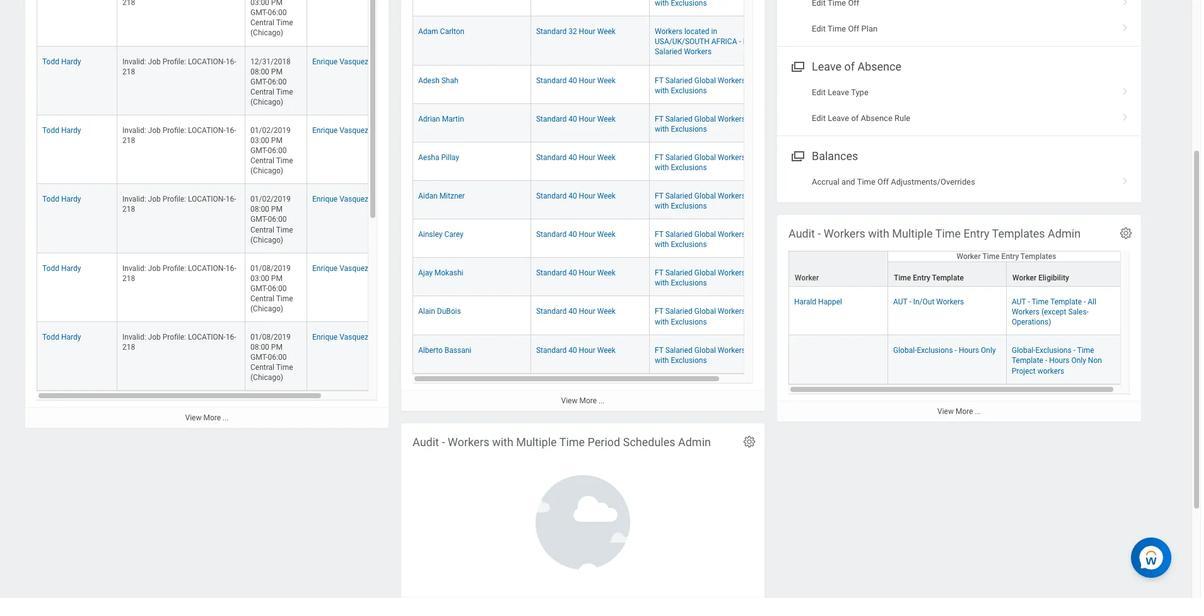 Task type: describe. For each thing, give the bounding box(es) containing it.
01/08/2019 03:00 pm gmt-06:00 central time (chicago)
[[250, 264, 295, 314]]

row containing worker time entry templates
[[789, 251, 1125, 288]]

week for ainsley carey
[[597, 230, 616, 239]]

with for shah
[[655, 86, 669, 95]]

plan
[[861, 24, 878, 34]]

harald happel
[[794, 298, 842, 307]]

edit for edit leave type
[[812, 88, 826, 97]]

global-exclusions - time template - hours only non project workers link
[[1012, 344, 1102, 376]]

africa
[[711, 37, 737, 46]]

ainsley carey link
[[418, 228, 463, 239]]

eligibility
[[1038, 274, 1069, 283]]

row containing time entry template
[[789, 262, 1125, 298]]

adesh shah
[[418, 76, 458, 85]]

harald
[[794, 298, 816, 307]]

of inside list
[[851, 114, 859, 123]]

time inside 01/08/2019 08:00 pm gmt-06:00 central time (chicago)
[[276, 364, 293, 372]]

exclusions for alberto bassani
[[671, 356, 707, 365]]

ft for mitzner
[[655, 192, 663, 201]]

worker for worker time entry templates
[[957, 252, 981, 261]]

edit leave type link
[[777, 79, 1141, 106]]

global-exclusions -  hours only link
[[893, 344, 996, 355]]

enrique for 01/08/2019 08:00 pm gmt-06:00 central time (chicago)
[[312, 333, 338, 342]]

entry inside popup button
[[1001, 252, 1019, 261]]

32
[[568, 27, 577, 36]]

global for ajay mokashi
[[694, 269, 716, 278]]

period
[[588, 436, 620, 449]]

standard 40 hour week link for alain dubois
[[536, 305, 616, 316]]

week for alberto bassani
[[597, 346, 616, 355]]

pm for 12/31/2018 08:00 pm gmt-06:00 central time (chicago)
[[271, 67, 283, 76]]

worker for worker eligibility
[[1012, 274, 1037, 283]]

time entry template button
[[888, 262, 1006, 286]]

06:00 for 01/08/2019 08:00 pm gmt-06:00 central time (chicago)
[[268, 353, 287, 362]]

aidan
[[418, 192, 438, 201]]

vasquez for 01/02/2019 03:00 pm gmt-06:00 central time (chicago)
[[339, 126, 368, 135]]

standard 40 hour week link for adrian martin
[[536, 112, 616, 123]]

view more ... inside 'audit - workers with multiple time entry templates admin' element
[[937, 407, 981, 416]]

salaried for ajay mokashi
[[665, 269, 693, 278]]

row containing harald happel
[[789, 287, 1125, 336]]

01/02/2019 03:00 pm gmt-06:00 central time (chicago)
[[250, 126, 295, 175]]

edit time off plan link
[[777, 16, 1141, 42]]

01/02/2019 08:00 pm gmt-06:00 central time (chicago)
[[250, 195, 295, 244]]

cell inside 'audit - workers with multiple time entry templates admin' element
[[789, 336, 888, 385]]

invalid: job profile: location-16- 218 for 01/08/2019 03:00 pm gmt-06:00 central time (chicago)
[[122, 264, 236, 283]]

218 for 01/02/2019 03:00 pm gmt-06:00 central time (chicago)
[[122, 136, 135, 145]]

adrian martin
[[418, 115, 464, 123]]

worker button
[[789, 252, 888, 286]]

time entry template
[[894, 274, 964, 283]]

schedules
[[623, 436, 675, 449]]

ft for shah
[[655, 76, 663, 85]]

standard 32 hour week link
[[536, 25, 616, 36]]

enrique vasquez link for 01/02/2019 03:00 pm gmt-06:00 central time (chicago)
[[312, 124, 368, 135]]

more inside 'audit - workers with multiple time entry templates admin' element
[[956, 407, 973, 416]]

218 for 01/08/2019 08:00 pm gmt-06:00 central time (chicago)
[[122, 343, 135, 352]]

row containing ajay mokashi
[[413, 258, 768, 297]]

invalid: job profile: location-16-218 element for 12/31/2018 08:00 pm gmt-06:00 central time (chicago)
[[122, 55, 236, 76]]

1 invalid: job profile: location-16-218 element from the top
[[122, 0, 236, 7]]

exclusions inside global-exclusions - time template - hours only non project workers
[[1035, 347, 1072, 355]]

01/08/2019 08:00 pm gmt-06:00 central time (chicago)
[[250, 333, 295, 383]]

16- for 01/08/2019 08:00 pm gmt-06:00 central time (chicago)
[[226, 333, 236, 342]]

week for ajay mokashi
[[597, 269, 616, 278]]

week for adesh shah
[[597, 76, 616, 85]]

row containing alain dubois
[[413, 297, 768, 335]]

pm for 01/02/2019 08:00 pm gmt-06:00 central time (chicago)
[[271, 205, 283, 214]]

located
[[684, 27, 709, 36]]

week for adam carlton
[[597, 27, 616, 36]]

template inside aut - time template - all workers (except sales- operations)
[[1050, 298, 1082, 307]]

hour for carlton
[[579, 27, 595, 36]]

week for aesha pillay
[[597, 153, 616, 162]]

todd hardy link for 01/02/2019 03:00 pm gmt-06:00 central time (chicago)
[[42, 124, 81, 135]]

todd hardy link for 12/31/2018 08:00 pm gmt-06:00 central time (chicago)
[[42, 55, 81, 66]]

global-exclusions - time template - hours only non project workers
[[1012, 347, 1102, 376]]

invalid: for 01/08/2019 08:00 pm gmt-06:00 central time (chicago)
[[122, 333, 146, 342]]

workers located in usa/uk/south africa - pt salaried workers link
[[655, 25, 752, 56]]

todd hardy for 01/02/2019 08:00 pm gmt-06:00 central time (chicago)
[[42, 195, 81, 204]]

chevron right image for edit time off plan
[[1117, 20, 1134, 32]]

08:00 for 12/31/2018
[[250, 67, 269, 76]]

accrual
[[812, 177, 840, 187]]

bassani
[[445, 346, 471, 355]]

time inside 01/02/2019 08:00 pm gmt-06:00 central time (chicago)
[[276, 226, 293, 234]]

audit - workers with multiple time entry templates admin
[[789, 227, 1081, 240]]

enrique vasquez for 01/08/2019 08:00 pm gmt-06:00 central time (chicago)
[[312, 333, 368, 342]]

time inside global-exclusions - time template - hours only non project workers
[[1077, 347, 1094, 355]]

218 for 12/31/2018 08:00 pm gmt-06:00 central time (chicago)
[[122, 67, 135, 76]]

global for adrian martin
[[694, 115, 716, 123]]

row containing adam carlton
[[413, 17, 768, 65]]

menu group image
[[789, 147, 806, 164]]

alberto bassani
[[418, 346, 471, 355]]

aidan mitzner link
[[418, 189, 465, 201]]

job for 01/02/2019 08:00 pm gmt-06:00 central time (chicago)
[[148, 195, 161, 204]]

week for alain dubois
[[597, 307, 616, 316]]

invalid: for 12/31/2018 08:00 pm gmt-06:00 central time (chicago)
[[122, 57, 146, 66]]

profile: for 01/02/2019 03:00 pm gmt-06:00 central time (chicago)
[[163, 126, 186, 135]]

(chicago) for 01/02/2019 08:00 pm gmt-06:00 central time (chicago)
[[250, 236, 283, 244]]

aut for aut - in/out workers
[[893, 298, 907, 307]]

enrique for 01/02/2019 03:00 pm gmt-06:00 central time (chicago)
[[312, 126, 338, 135]]

edit leave type
[[812, 88, 868, 97]]

- inside workers located in usa/uk/south africa - pt salaried workers
[[739, 37, 741, 46]]

mokashi
[[434, 269, 463, 278]]

worker time entry templates button
[[888, 252, 1125, 262]]

pillay
[[441, 153, 459, 162]]

leave for type
[[828, 88, 849, 97]]

aidan mitzner
[[418, 192, 465, 201]]

and
[[842, 177, 855, 187]]

audit for audit - workers with multiple time period schedules admin
[[413, 436, 439, 449]]

0 vertical spatial absence
[[858, 60, 901, 73]]

view more ... link for aidan mitzner
[[401, 390, 765, 411]]

gmt- for 01/02/2019 03:00 pm gmt-06:00 central time (chicago)
[[250, 146, 268, 155]]

03:00 for 01/08/2019
[[250, 274, 269, 283]]

enrique vasquez for 01/02/2019 03:00 pm gmt-06:00 central time (chicago)
[[312, 126, 368, 135]]

edit for edit time off plan
[[812, 24, 826, 34]]

alain dubois
[[418, 307, 461, 316]]

non
[[1088, 357, 1102, 366]]

ajay mokashi
[[418, 269, 463, 278]]

gmt- for 12/31/2018 08:00 pm gmt-06:00 central time (chicago)
[[250, 77, 268, 86]]

alberto
[[418, 346, 443, 355]]

aut - time template - all workers (except sales- operations)
[[1012, 298, 1096, 327]]

ft for martin
[[655, 115, 663, 123]]

type
[[851, 88, 868, 97]]

edit time off plan
[[812, 24, 878, 34]]

audit - work schedule assignment based on calendar rule element
[[401, 0, 768, 411]]

time inside '12/31/2018 08:00 pm gmt-06:00 central time (chicago)'
[[276, 88, 293, 96]]

vasquez for 01/08/2019 08:00 pm gmt-06:00 central time (chicago)
[[339, 333, 368, 342]]

row containing adesh shah
[[413, 65, 768, 104]]

todd hardy link for 01/08/2019 08:00 pm gmt-06:00 central time (chicago)
[[42, 331, 81, 342]]

mitzner
[[439, 192, 465, 201]]

enrique vasquez link for 12/31/2018 08:00 pm gmt-06:00 central time (chicago)
[[312, 55, 368, 66]]

accrual and time off adjustments/overrides
[[812, 177, 975, 187]]

ft salaried global workers - with exclusions link for mitzner
[[655, 189, 749, 211]]

0 horizontal spatial hours
[[959, 347, 979, 355]]

happel
[[818, 298, 842, 307]]

hardy for 01/08/2019 08:00 pm gmt-06:00 central time (chicago)
[[61, 333, 81, 342]]

hours inside global-exclusions - time template - hours only non project workers
[[1049, 357, 1069, 366]]

operations)
[[1012, 318, 1051, 327]]

16- for 01/02/2019 03:00 pm gmt-06:00 central time (chicago)
[[226, 126, 236, 135]]

chevron right image inside edit leave of absence rule link
[[1117, 109, 1134, 122]]

invalid: for 01/02/2019 08:00 pm gmt-06:00 central time (chicago)
[[122, 195, 146, 204]]

edit leave of absence rule
[[812, 114, 910, 123]]

enrique vasquez for 12/31/2018 08:00 pm gmt-06:00 central time (chicago)
[[312, 57, 368, 66]]

alain
[[418, 307, 435, 316]]

adam carlton link
[[418, 25, 464, 36]]

adam
[[418, 27, 438, 36]]

adesh
[[418, 76, 440, 85]]

standard for aesha pillay
[[536, 153, 567, 162]]

template inside global-exclusions - time template - hours only non project workers
[[1012, 357, 1043, 366]]

invalid: job profile: location-16- 218 for 12/31/2018 08:00 pm gmt-06:00 central time (chicago)
[[122, 57, 236, 76]]

view for mitzner
[[561, 397, 577, 405]]

rule
[[894, 114, 910, 123]]

audit - workers with multiple time period schedules admin element
[[401, 424, 765, 599]]

aesha
[[418, 153, 439, 162]]

worker time entry templates
[[957, 252, 1056, 261]]

time inside 01/08/2019 03:00 pm gmt-06:00 central time (chicago)
[[276, 295, 293, 303]]

carlton
[[440, 27, 464, 36]]

worker column header
[[789, 251, 888, 288]]

audit for audit - workers with multiple time entry templates admin
[[789, 227, 815, 240]]

standard 40 hour week for adrian martin
[[536, 115, 616, 123]]

adrian martin link
[[418, 112, 464, 123]]

edit leave of absence rule link
[[777, 106, 1141, 132]]

templates inside popup button
[[1021, 252, 1056, 261]]

pt
[[743, 37, 752, 46]]

ajay mokashi link
[[418, 266, 463, 278]]

standard 40 hour week for alberto bassani
[[536, 346, 616, 355]]

absence inside list
[[861, 114, 892, 123]]

hour for bassani
[[579, 346, 595, 355]]

balances
[[812, 149, 858, 163]]

central for 01/02/2019 08:00 pm gmt-06:00 central time (chicago)
[[250, 226, 274, 234]]

218 for 01/02/2019 08:00 pm gmt-06:00 central time (chicago)
[[122, 205, 135, 214]]

with for carey
[[655, 240, 669, 249]]

menu group image
[[789, 57, 806, 74]]

hardy for 12/31/2018 08:00 pm gmt-06:00 central time (chicago)
[[61, 57, 81, 66]]

06:00 for 01/08/2019 03:00 pm gmt-06:00 central time (chicago)
[[268, 284, 287, 293]]

worker eligibility button
[[1007, 262, 1125, 286]]

12/31/2018
[[250, 57, 291, 66]]

aut - in/out workers
[[893, 298, 964, 307]]

salaried for ainsley carey
[[665, 230, 693, 239]]

salaried for alberto bassani
[[665, 346, 693, 355]]

standard 40 hour week for ainsley carey
[[536, 230, 616, 239]]

global for ainsley carey
[[694, 230, 716, 239]]

ft salaried global workers - with exclusions link for dubois
[[655, 305, 749, 326]]

adjustments/overrides
[[891, 177, 975, 187]]



Task type: locate. For each thing, give the bounding box(es) containing it.
01/08/2019 for 03:00
[[250, 264, 291, 273]]

4 hour from the top
[[579, 153, 595, 162]]

standard for aidan mitzner
[[536, 192, 567, 201]]

entry up aut - in/out workers link
[[913, 274, 930, 283]]

2 horizontal spatial view more ...
[[937, 407, 981, 416]]

enrique right 01/08/2019 03:00 pm gmt-06:00 central time (chicago)
[[312, 264, 338, 273]]

martin
[[442, 115, 464, 123]]

more inside invalid time clock events element
[[203, 414, 221, 423]]

01/02/2019 down '01/02/2019 03:00 pm gmt-06:00 central time (chicago)'
[[250, 195, 291, 204]]

pm for 01/02/2019 03:00 pm gmt-06:00 central time (chicago)
[[271, 136, 283, 145]]

3 job from the top
[[148, 195, 161, 204]]

location- for 01/02/2019 03:00 pm gmt-06:00 central time (chicago)
[[188, 126, 226, 135]]

salaried for adrian martin
[[665, 115, 693, 123]]

6 40 from the top
[[568, 269, 577, 278]]

invalid: job profile: location-16-218 element
[[122, 0, 236, 7], [122, 55, 236, 76], [122, 124, 236, 145], [122, 193, 236, 214], [122, 262, 236, 283], [122, 331, 236, 352]]

global
[[694, 76, 716, 85], [694, 115, 716, 123], [694, 153, 716, 162], [694, 192, 716, 201], [694, 230, 716, 239], [694, 269, 716, 278], [694, 307, 716, 316], [694, 346, 716, 355]]

worker
[[957, 252, 981, 261], [795, 274, 819, 283], [1012, 274, 1037, 283]]

3 invalid: job profile: location-16- 218 from the top
[[122, 195, 236, 214]]

0 horizontal spatial view more ... link
[[25, 408, 389, 428]]

4 ft salaried global workers - with exclusions link from the top
[[655, 189, 749, 211]]

2 ft salaried global workers - with exclusions from the top
[[655, 115, 749, 134]]

standard 40 hour week for aesha pillay
[[536, 153, 616, 162]]

0 vertical spatial edit
[[812, 24, 826, 34]]

4 (chicago) from the top
[[250, 305, 283, 314]]

4 profile: from the top
[[163, 264, 186, 273]]

hour for martin
[[579, 115, 595, 123]]

of down type
[[851, 114, 859, 123]]

(chicago) inside 01/08/2019 08:00 pm gmt-06:00 central time (chicago)
[[250, 374, 283, 383]]

3 08:00 from the top
[[250, 343, 269, 352]]

0 horizontal spatial template
[[932, 274, 964, 283]]

off left plan
[[848, 24, 859, 34]]

01/02/2019 for 03:00
[[250, 126, 291, 135]]

4 week from the top
[[597, 153, 616, 162]]

8 standard from the top
[[536, 307, 567, 316]]

16- left 01/08/2019 08:00 pm gmt-06:00 central time (chicago)
[[226, 333, 236, 342]]

8 week from the top
[[597, 307, 616, 316]]

in
[[711, 27, 717, 36]]

40 for ainsley carey
[[568, 230, 577, 239]]

1 horizontal spatial entry
[[964, 227, 989, 240]]

2 horizontal spatial ...
[[975, 407, 981, 416]]

absence
[[858, 60, 901, 73], [861, 114, 892, 123]]

aesha pillay link
[[418, 151, 459, 162]]

4 invalid: job profile: location-16-218 element from the top
[[122, 193, 236, 214]]

2 chevron right image from the top
[[1117, 83, 1134, 96]]

templates up worker time entry templates popup button
[[992, 227, 1045, 240]]

location- for 12/31/2018 08:00 pm gmt-06:00 central time (chicago)
[[188, 57, 226, 66]]

1 horizontal spatial aut
[[1012, 298, 1026, 307]]

01/08/2019 down 01/08/2019 03:00 pm gmt-06:00 central time (chicago)
[[250, 333, 291, 342]]

shah
[[441, 76, 458, 85]]

1 pm from the top
[[271, 67, 283, 76]]

time inside '01/02/2019 03:00 pm gmt-06:00 central time (chicago)'
[[276, 157, 293, 165]]

01/08/2019
[[250, 264, 291, 273], [250, 333, 291, 342]]

carey
[[444, 230, 463, 239]]

central inside '12/31/2018 08:00 pm gmt-06:00 central time (chicago)'
[[250, 88, 274, 96]]

1 ft salaried global workers - with exclusions link from the top
[[655, 73, 749, 95]]

1 horizontal spatial hours
[[1049, 357, 1069, 366]]

4 06:00 from the top
[[268, 284, 287, 293]]

worker up the harald
[[795, 274, 819, 283]]

todd hardy link for 01/02/2019 08:00 pm gmt-06:00 central time (chicago)
[[42, 193, 81, 204]]

3 todd from the top
[[42, 195, 59, 204]]

0 vertical spatial 03:00
[[250, 136, 269, 145]]

2 vertical spatial edit
[[812, 114, 826, 123]]

(chicago) for 12/31/2018 08:00 pm gmt-06:00 central time (chicago)
[[250, 98, 283, 106]]

ft salaried global workers - with exclusions for ainsley carey
[[655, 230, 749, 249]]

0 vertical spatial 01/02/2019
[[250, 126, 291, 135]]

worker down worker time entry templates popup button
[[1012, 274, 1037, 283]]

salaried inside workers located in usa/uk/south africa - pt salaried workers
[[655, 48, 682, 56]]

0 vertical spatial template
[[932, 274, 964, 283]]

project
[[1012, 367, 1036, 376]]

week
[[597, 27, 616, 36], [597, 76, 616, 85], [597, 115, 616, 123], [597, 153, 616, 162], [597, 192, 616, 201], [597, 230, 616, 239], [597, 269, 616, 278], [597, 307, 616, 316], [597, 346, 616, 355]]

1 vertical spatial only
[[1071, 357, 1086, 366]]

with for dubois
[[655, 318, 669, 326]]

4 enrique from the top
[[312, 264, 338, 273]]

enrique right '01/02/2019 03:00 pm gmt-06:00 central time (chicago)'
[[312, 126, 338, 135]]

5 pm from the top
[[271, 343, 283, 352]]

01/08/2019 down 01/02/2019 08:00 pm gmt-06:00 central time (chicago)
[[250, 264, 291, 273]]

1 vertical spatial absence
[[861, 114, 892, 123]]

invalid: job profile: location-16- 218 for 01/02/2019 08:00 pm gmt-06:00 central time (chicago)
[[122, 195, 236, 214]]

08:00 inside 01/08/2019 08:00 pm gmt-06:00 central time (chicago)
[[250, 343, 269, 352]]

view more ... link inside invalid time clock events element
[[25, 408, 389, 428]]

workers inside aut - time template - all workers (except sales- operations)
[[1012, 308, 1040, 317]]

0 vertical spatial 08:00
[[250, 67, 269, 76]]

adesh shah link
[[418, 73, 458, 85]]

ainsley carey
[[418, 230, 463, 239]]

global- down "in/out"
[[893, 347, 917, 355]]

1 vertical spatial admin
[[678, 436, 711, 449]]

1 todd from the top
[[42, 57, 59, 66]]

enrique vasquez for 01/08/2019 03:00 pm gmt-06:00 central time (chicago)
[[312, 264, 368, 273]]

central for 01/08/2019 08:00 pm gmt-06:00 central time (chicago)
[[250, 364, 274, 372]]

4 invalid: job profile: location-16- 218 from the top
[[122, 264, 236, 283]]

1 global- from the left
[[893, 347, 917, 355]]

5 invalid: job profile: location-16-218 element from the top
[[122, 262, 236, 283]]

alain dubois link
[[418, 305, 461, 316]]

exclusions
[[671, 86, 707, 95], [671, 125, 707, 134], [671, 163, 707, 172], [671, 202, 707, 211], [671, 240, 707, 249], [671, 279, 707, 288], [671, 318, 707, 326], [917, 347, 953, 355], [1035, 347, 1072, 355], [671, 356, 707, 365]]

gmt- inside 01/08/2019 08:00 pm gmt-06:00 central time (chicago)
[[250, 353, 268, 362]]

5 40 from the top
[[568, 230, 577, 239]]

(chicago)
[[250, 98, 283, 106], [250, 167, 283, 175], [250, 236, 283, 244], [250, 305, 283, 314], [250, 374, 283, 383]]

0 horizontal spatial global-
[[893, 347, 917, 355]]

3 todd hardy link from the top
[[42, 193, 81, 204]]

0 vertical spatial multiple
[[892, 227, 933, 240]]

worker inside popup button
[[957, 252, 981, 261]]

03:00 inside 01/08/2019 03:00 pm gmt-06:00 central time (chicago)
[[250, 274, 269, 283]]

off right and
[[877, 177, 889, 187]]

2 invalid: from the top
[[122, 126, 146, 135]]

08:00 inside '12/31/2018 08:00 pm gmt-06:00 central time (chicago)'
[[250, 67, 269, 76]]

2 enrique from the top
[[312, 126, 338, 135]]

(chicago) for 01/02/2019 03:00 pm gmt-06:00 central time (chicago)
[[250, 167, 283, 175]]

2 01/08/2019 from the top
[[250, 333, 291, 342]]

1 vertical spatial multiple
[[516, 436, 557, 449]]

central inside 01/08/2019 08:00 pm gmt-06:00 central time (chicago)
[[250, 364, 274, 372]]

profile: for 01/08/2019 03:00 pm gmt-06:00 central time (chicago)
[[163, 264, 186, 273]]

01/08/2019 inside 01/08/2019 03:00 pm gmt-06:00 central time (chicago)
[[250, 264, 291, 273]]

6 standard from the top
[[536, 230, 567, 239]]

todd hardy link for 01/08/2019 03:00 pm gmt-06:00 central time (chicago)
[[42, 262, 81, 273]]

7 ft salaried global workers - with exclusions link from the top
[[655, 305, 749, 326]]

edit left plan
[[812, 24, 826, 34]]

more inside audit - work schedule assignment based on calendar rule element
[[579, 397, 597, 405]]

gmt- for 01/08/2019 08:00 pm gmt-06:00 central time (chicago)
[[250, 353, 268, 362]]

3 standard from the top
[[536, 115, 567, 123]]

hour for mokashi
[[579, 269, 595, 278]]

vasquez
[[339, 57, 368, 66], [339, 126, 368, 135], [339, 195, 368, 204], [339, 264, 368, 273], [339, 333, 368, 342]]

2 horizontal spatial view more ... link
[[777, 401, 1141, 422]]

1 week from the top
[[597, 27, 616, 36]]

time inside list
[[828, 24, 846, 34]]

2 todd hardy from the top
[[42, 126, 81, 135]]

cell
[[37, 0, 117, 46], [307, 0, 419, 46], [413, 0, 531, 17], [531, 0, 650, 17], [789, 336, 888, 385]]

audit - workers with multiple time period schedules admin
[[413, 436, 711, 449]]

templates
[[992, 227, 1045, 240], [1021, 252, 1056, 261]]

... for todd hardy
[[223, 414, 229, 423]]

40 for ajay mokashi
[[568, 269, 577, 278]]

16- left '01/02/2019 03:00 pm gmt-06:00 central time (chicago)'
[[226, 126, 236, 135]]

row containing alberto bassani
[[413, 335, 768, 374]]

ajay
[[418, 269, 433, 278]]

absence left rule
[[861, 114, 892, 123]]

pm inside '12/31/2018 08:00 pm gmt-06:00 central time (chicago)'
[[271, 67, 283, 76]]

1 vertical spatial of
[[851, 114, 859, 123]]

todd for 01/08/2019 08:00 pm gmt-06:00 central time (chicago)
[[42, 333, 59, 342]]

central inside 01/08/2019 03:00 pm gmt-06:00 central time (chicago)
[[250, 295, 274, 303]]

4 standard 40 hour week link from the top
[[536, 189, 616, 201]]

aut
[[893, 298, 907, 307], [1012, 298, 1026, 307]]

7 ft salaried global workers - with exclusions from the top
[[655, 307, 749, 326]]

01/08/2019 for 08:00
[[250, 333, 291, 342]]

todd for 01/02/2019 08:00 pm gmt-06:00 central time (chicago)
[[42, 195, 59, 204]]

... inside 'audit - workers with multiple time entry templates admin' element
[[975, 407, 981, 416]]

row
[[37, 0, 419, 46], [413, 0, 768, 17], [413, 17, 768, 65], [37, 46, 419, 115], [413, 65, 768, 104], [413, 104, 768, 142], [37, 115, 419, 184], [413, 142, 768, 181], [413, 181, 768, 220], [37, 184, 419, 253], [413, 220, 768, 258], [789, 251, 1125, 288], [37, 253, 419, 322], [413, 258, 768, 297], [789, 262, 1125, 298], [789, 287, 1125, 336], [413, 297, 768, 335], [37, 322, 419, 391], [413, 335, 768, 374], [789, 336, 1125, 385]]

2 ft salaried global workers - with exclusions link from the top
[[655, 112, 749, 134]]

5 todd hardy from the top
[[42, 333, 81, 342]]

1 standard 40 hour week from the top
[[536, 76, 616, 85]]

chevron right image inside "edit leave type" link
[[1117, 83, 1134, 96]]

03:00 for 01/02/2019
[[250, 136, 269, 145]]

enrique right the 12/31/2018 at the left top of the page
[[312, 57, 338, 66]]

profile: for 12/31/2018 08:00 pm gmt-06:00 central time (chicago)
[[163, 57, 186, 66]]

(except
[[1041, 308, 1066, 317]]

gmt-
[[250, 77, 268, 86], [250, 146, 268, 155], [250, 215, 268, 224], [250, 284, 268, 293], [250, 353, 268, 362]]

chevron right image inside accrual and time off adjustments/overrides link
[[1117, 173, 1134, 185]]

3 standard 40 hour week link from the top
[[536, 151, 616, 162]]

gmt- for 01/08/2019 03:00 pm gmt-06:00 central time (chicago)
[[250, 284, 268, 293]]

2 enrique vasquez from the top
[[312, 126, 368, 135]]

profile: for 01/08/2019 08:00 pm gmt-06:00 central time (chicago)
[[163, 333, 186, 342]]

standard 40 hour week link for aesha pillay
[[536, 151, 616, 162]]

1 horizontal spatial view
[[561, 397, 577, 405]]

todd
[[42, 57, 59, 66], [42, 126, 59, 135], [42, 195, 59, 204], [42, 264, 59, 273], [42, 333, 59, 342]]

global for adesh shah
[[694, 76, 716, 85]]

pm inside 01/08/2019 03:00 pm gmt-06:00 central time (chicago)
[[271, 274, 283, 283]]

enrique right 01/02/2019 08:00 pm gmt-06:00 central time (chicago)
[[312, 195, 338, 204]]

1 03:00 from the top
[[250, 136, 269, 145]]

2 vertical spatial leave
[[828, 114, 849, 123]]

3 edit from the top
[[812, 114, 826, 123]]

2 horizontal spatial entry
[[1001, 252, 1019, 261]]

5 invalid: from the top
[[122, 333, 146, 342]]

0 vertical spatial 01/08/2019
[[250, 264, 291, 273]]

view more ... link for todd hardy
[[25, 408, 389, 428]]

(chicago) inside 01/08/2019 03:00 pm gmt-06:00 central time (chicago)
[[250, 305, 283, 314]]

0 horizontal spatial worker
[[795, 274, 819, 283]]

with for bassani
[[655, 356, 669, 365]]

list containing edit leave type
[[777, 79, 1141, 132]]

08:00 down '01/02/2019 03:00 pm gmt-06:00 central time (chicago)'
[[250, 205, 269, 214]]

audit - workers with multiple time entry templates admin element
[[777, 215, 1141, 422]]

8 ft from the top
[[655, 346, 663, 355]]

time inside 'popup button'
[[894, 274, 911, 283]]

salaried
[[655, 48, 682, 56], [665, 76, 693, 85], [665, 115, 693, 123], [665, 153, 693, 162], [665, 192, 693, 201], [665, 230, 693, 239], [665, 269, 693, 278], [665, 307, 693, 316], [665, 346, 693, 355]]

hardy for 01/08/2019 03:00 pm gmt-06:00 central time (chicago)
[[61, 264, 81, 273]]

12/31/2018 08:00 pm gmt-06:00 central time (chicago)
[[250, 57, 295, 106]]

0 horizontal spatial multiple
[[516, 436, 557, 449]]

06:00 inside '01/02/2019 03:00 pm gmt-06:00 central time (chicago)'
[[268, 146, 287, 155]]

edit left type
[[812, 88, 826, 97]]

03:00 down 01/02/2019 08:00 pm gmt-06:00 central time (chicago)
[[250, 274, 269, 283]]

aut left "in/out"
[[893, 298, 907, 307]]

enrique for 01/08/2019 03:00 pm gmt-06:00 central time (chicago)
[[312, 264, 338, 273]]

0 vertical spatial audit
[[789, 227, 815, 240]]

global- inside global-exclusions -  hours only link
[[893, 347, 917, 355]]

exclusions for adrian martin
[[671, 125, 707, 134]]

3 16- from the top
[[226, 195, 236, 204]]

admin inside 'audit - workers with multiple time entry templates admin' element
[[1048, 227, 1081, 240]]

16- left 01/08/2019 03:00 pm gmt-06:00 central time (chicago)
[[226, 264, 236, 273]]

0 horizontal spatial ...
[[223, 414, 229, 423]]

0 vertical spatial chevron right image
[[1117, 0, 1134, 6]]

workers
[[1038, 367, 1064, 376]]

location- for 01/08/2019 08:00 pm gmt-06:00 central time (chicago)
[[188, 333, 226, 342]]

6 global from the top
[[694, 269, 716, 278]]

0 vertical spatial hours
[[959, 347, 979, 355]]

1 standard 40 hour week link from the top
[[536, 73, 616, 85]]

01/08/2019 inside 01/08/2019 08:00 pm gmt-06:00 central time (chicago)
[[250, 333, 291, 342]]

template up project
[[1012, 357, 1043, 366]]

chevron right image
[[1117, 0, 1134, 6], [1117, 83, 1134, 96], [1117, 109, 1134, 122]]

0 horizontal spatial more
[[203, 414, 221, 423]]

3 ft salaried global workers - with exclusions link from the top
[[655, 151, 749, 172]]

chevron right image inside edit time off plan list
[[1117, 0, 1134, 6]]

aut inside aut - time template - all workers (except sales- operations)
[[1012, 298, 1026, 307]]

2 location- from the top
[[188, 126, 226, 135]]

2 central from the top
[[250, 157, 274, 165]]

standard 40 hour week for alain dubois
[[536, 307, 616, 316]]

6 ft salaried global workers - with exclusions from the top
[[655, 269, 749, 288]]

standard 40 hour week link for aidan mitzner
[[536, 189, 616, 201]]

2 hardy from the top
[[61, 126, 81, 135]]

with for pillay
[[655, 163, 669, 172]]

1 vertical spatial off
[[877, 177, 889, 187]]

exclusions for alain dubois
[[671, 318, 707, 326]]

ft salaried global workers - with exclusions for adesh shah
[[655, 76, 749, 95]]

exclusions for ajay mokashi
[[671, 279, 707, 288]]

01/02/2019
[[250, 126, 291, 135], [250, 195, 291, 204]]

aut up operations) in the bottom of the page
[[1012, 298, 1026, 307]]

pm down '01/02/2019 03:00 pm gmt-06:00 central time (chicago)'
[[271, 205, 283, 214]]

edit down edit leave type
[[812, 114, 826, 123]]

3 hour from the top
[[579, 115, 595, 123]]

off inside list
[[848, 24, 859, 34]]

leave up edit leave type
[[812, 60, 842, 73]]

view more ... link inside audit - work schedule assignment based on calendar rule element
[[401, 390, 765, 411]]

0 vertical spatial templates
[[992, 227, 1045, 240]]

8 standard 40 hour week from the top
[[536, 346, 616, 355]]

pm down the 12/31/2018 at the left top of the page
[[271, 67, 283, 76]]

1 vertical spatial chevron right image
[[1117, 83, 1134, 96]]

5 06:00 from the top
[[268, 353, 287, 362]]

2 (chicago) from the top
[[250, 167, 283, 175]]

adam carlton
[[418, 27, 464, 36]]

6 ft from the top
[[655, 269, 663, 278]]

4 ft salaried global workers - with exclusions from the top
[[655, 192, 749, 211]]

job for 12/31/2018 08:00 pm gmt-06:00 central time (chicago)
[[148, 57, 161, 66]]

2 horizontal spatial more
[[956, 407, 973, 416]]

03:00 down '12/31/2018 08:00 pm gmt-06:00 central time (chicago)'
[[250, 136, 269, 145]]

central inside 01/02/2019 08:00 pm gmt-06:00 central time (chicago)
[[250, 226, 274, 234]]

1 vertical spatial templates
[[1021, 252, 1056, 261]]

1 horizontal spatial view more ...
[[561, 397, 605, 405]]

0 horizontal spatial entry
[[913, 274, 930, 283]]

2 vertical spatial entry
[[913, 274, 930, 283]]

08:00
[[250, 67, 269, 76], [250, 205, 269, 214], [250, 343, 269, 352]]

2 horizontal spatial worker
[[1012, 274, 1037, 283]]

5 week from the top
[[597, 192, 616, 201]]

pm for 01/08/2019 08:00 pm gmt-06:00 central time (chicago)
[[271, 343, 283, 352]]

global-exclusions -  hours only
[[893, 347, 996, 355]]

4 todd hardy link from the top
[[42, 262, 81, 273]]

enrique vasquez link
[[312, 55, 368, 66], [312, 124, 368, 135], [312, 193, 368, 204], [312, 262, 368, 273], [312, 331, 368, 342]]

global- for global-exclusions -  hours only
[[893, 347, 917, 355]]

5 hour from the top
[[579, 192, 595, 201]]

all
[[1088, 298, 1096, 307]]

template
[[932, 274, 964, 283], [1050, 298, 1082, 307], [1012, 357, 1043, 366]]

edit time off plan list
[[777, 0, 1141, 42]]

5 standard from the top
[[536, 192, 567, 201]]

4 vasquez from the top
[[339, 264, 368, 273]]

view inside audit - work schedule assignment based on calendar rule element
[[561, 397, 577, 405]]

0 horizontal spatial audit
[[413, 436, 439, 449]]

03:00
[[250, 136, 269, 145], [250, 274, 269, 283]]

location-
[[188, 57, 226, 66], [188, 126, 226, 135], [188, 195, 226, 204], [188, 264, 226, 273], [188, 333, 226, 342]]

40 for aidan mitzner
[[568, 192, 577, 201]]

chevron right image for edit time off plan
[[1117, 0, 1134, 6]]

view inside 'audit - workers with multiple time entry templates admin' element
[[937, 407, 954, 416]]

global- inside global-exclusions - time template - hours only non project workers
[[1012, 347, 1035, 355]]

(chicago) inside '01/02/2019 03:00 pm gmt-06:00 central time (chicago)'
[[250, 167, 283, 175]]

2 16- from the top
[[226, 126, 236, 135]]

0 horizontal spatial only
[[981, 347, 996, 355]]

audit
[[789, 227, 815, 240], [413, 436, 439, 449]]

2 edit from the top
[[812, 88, 826, 97]]

3 pm from the top
[[271, 205, 283, 214]]

row containing global-exclusions -  hours only
[[789, 336, 1125, 385]]

5 todd hardy link from the top
[[42, 331, 81, 342]]

hour for shah
[[579, 76, 595, 85]]

alberto bassani link
[[418, 344, 471, 355]]

2 vertical spatial 08:00
[[250, 343, 269, 352]]

-
[[739, 37, 741, 46], [747, 76, 749, 85], [747, 115, 749, 123], [747, 153, 749, 162], [747, 192, 749, 201], [818, 227, 821, 240], [747, 230, 749, 239], [747, 269, 749, 278], [909, 298, 911, 307], [1028, 298, 1030, 307], [1084, 298, 1086, 307], [747, 307, 749, 316], [747, 346, 749, 355], [955, 347, 957, 355], [1073, 347, 1075, 355], [1045, 357, 1047, 366], [442, 436, 445, 449]]

workers located in usa/uk/south africa - pt salaried workers
[[655, 27, 752, 56]]

40 for alain dubois
[[568, 307, 577, 316]]

1 vertical spatial hours
[[1049, 357, 1069, 366]]

2 horizontal spatial template
[[1050, 298, 1082, 307]]

entry up worker eligibility
[[1001, 252, 1019, 261]]

leave down edit leave type
[[828, 114, 849, 123]]

... for aidan mitzner
[[599, 397, 605, 405]]

01/02/2019 inside 01/02/2019 08:00 pm gmt-06:00 central time (chicago)
[[250, 195, 291, 204]]

invalid time clock events element
[[25, 0, 419, 428]]

aut for aut - time template - all workers (except sales- operations)
[[1012, 298, 1026, 307]]

1 (chicago) from the top
[[250, 98, 283, 106]]

todd for 01/02/2019 03:00 pm gmt-06:00 central time (chicago)
[[42, 126, 59, 135]]

0 horizontal spatial view
[[185, 414, 202, 423]]

pm inside 01/02/2019 08:00 pm gmt-06:00 central time (chicago)
[[271, 205, 283, 214]]

pm inside 01/08/2019 08:00 pm gmt-06:00 central time (chicago)
[[271, 343, 283, 352]]

6 invalid: job profile: location-16-218 element from the top
[[122, 331, 236, 352]]

admin right 'schedules'
[[678, 436, 711, 449]]

1 horizontal spatial off
[[877, 177, 889, 187]]

06:00 inside '12/31/2018 08:00 pm gmt-06:00 central time (chicago)'
[[268, 77, 287, 86]]

hour
[[579, 27, 595, 36], [579, 76, 595, 85], [579, 115, 595, 123], [579, 153, 595, 162], [579, 192, 595, 201], [579, 230, 595, 239], [579, 269, 595, 278], [579, 307, 595, 316], [579, 346, 595, 355]]

pm down 01/02/2019 08:00 pm gmt-06:00 central time (chicago)
[[271, 274, 283, 283]]

(chicago) inside 01/02/2019 08:00 pm gmt-06:00 central time (chicago)
[[250, 236, 283, 244]]

1 vertical spatial leave
[[828, 88, 849, 97]]

8 standard 40 hour week link from the top
[[536, 344, 616, 355]]

worker eligibility
[[1012, 274, 1069, 283]]

08:00 down the 12/31/2018 at the left top of the page
[[250, 67, 269, 76]]

2 06:00 from the top
[[268, 146, 287, 155]]

standard for adesh shah
[[536, 76, 567, 85]]

only inside global-exclusions - time template - hours only non project workers
[[1071, 357, 1086, 366]]

1 horizontal spatial only
[[1071, 357, 1086, 366]]

ft salaried global workers - with exclusions for aesha pillay
[[655, 153, 749, 172]]

3 218 from the top
[[122, 205, 135, 214]]

edit
[[812, 24, 826, 34], [812, 88, 826, 97], [812, 114, 826, 123]]

todd hardy for 12/31/2018 08:00 pm gmt-06:00 central time (chicago)
[[42, 57, 81, 66]]

view inside invalid time clock events element
[[185, 414, 202, 423]]

06:00 inside 01/02/2019 08:00 pm gmt-06:00 central time (chicago)
[[268, 215, 287, 224]]

0 vertical spatial only
[[981, 347, 996, 355]]

3 vasquez from the top
[[339, 195, 368, 204]]

row containing adrian martin
[[413, 104, 768, 142]]

1 vertical spatial chevron right image
[[1117, 173, 1134, 185]]

1 vertical spatial 01/08/2019
[[250, 333, 291, 342]]

ft
[[655, 76, 663, 85], [655, 115, 663, 123], [655, 153, 663, 162], [655, 192, 663, 201], [655, 230, 663, 239], [655, 269, 663, 278], [655, 307, 663, 316], [655, 346, 663, 355]]

1 gmt- from the top
[[250, 77, 268, 86]]

4 invalid: from the top
[[122, 264, 146, 273]]

01/02/2019 down '12/31/2018 08:00 pm gmt-06:00 central time (chicago)'
[[250, 126, 291, 135]]

1 aut from the left
[[893, 298, 907, 307]]

gmt- inside '01/02/2019 03:00 pm gmt-06:00 central time (chicago)'
[[250, 146, 268, 155]]

chevron right image
[[1117, 20, 1134, 32], [1117, 173, 1134, 185]]

16-
[[226, 57, 236, 66], [226, 126, 236, 135], [226, 195, 236, 204], [226, 264, 236, 273], [226, 333, 236, 342]]

5 218 from the top
[[122, 343, 135, 352]]

view more ... link
[[401, 390, 765, 411], [777, 401, 1141, 422], [25, 408, 389, 428]]

3 ft salaried global workers - with exclusions from the top
[[655, 153, 749, 172]]

0 horizontal spatial view more ...
[[185, 414, 229, 423]]

invalid: for 01/08/2019 03:00 pm gmt-06:00 central time (chicago)
[[122, 264, 146, 273]]

multiple for period
[[516, 436, 557, 449]]

time inside aut - time template - all workers (except sales- operations)
[[1032, 298, 1049, 307]]

2 218 from the top
[[122, 136, 135, 145]]

view more ... for aidan mitzner
[[561, 397, 605, 405]]

1 horizontal spatial view more ... link
[[401, 390, 765, 411]]

3 ft from the top
[[655, 153, 663, 162]]

leave of absence
[[812, 60, 901, 73]]

6 standard 40 hour week link from the top
[[536, 266, 616, 278]]

0 vertical spatial leave
[[812, 60, 842, 73]]

vasquez for 12/31/2018 08:00 pm gmt-06:00 central time (chicago)
[[339, 57, 368, 66]]

enrique for 01/02/2019 08:00 pm gmt-06:00 central time (chicago)
[[312, 195, 338, 204]]

hour for carey
[[579, 230, 595, 239]]

global for alain dubois
[[694, 307, 716, 316]]

pm down 01/08/2019 03:00 pm gmt-06:00 central time (chicago)
[[271, 343, 283, 352]]

(chicago) inside '12/31/2018 08:00 pm gmt-06:00 central time (chicago)'
[[250, 98, 283, 106]]

1 invalid: from the top
[[122, 57, 146, 66]]

template up aut - in/out workers link
[[932, 274, 964, 283]]

0 vertical spatial admin
[[1048, 227, 1081, 240]]

2 vertical spatial chevron right image
[[1117, 109, 1134, 122]]

dubois
[[437, 307, 461, 316]]

1 ft from the top
[[655, 76, 663, 85]]

row containing aidan mitzner
[[413, 181, 768, 220]]

4 pm from the top
[[271, 274, 283, 283]]

0 vertical spatial of
[[844, 60, 855, 73]]

2 vertical spatial template
[[1012, 357, 1043, 366]]

admin inside audit - workers with multiple time period schedules admin element
[[678, 436, 711, 449]]

row containing ainsley carey
[[413, 220, 768, 258]]

16- left the 12/31/2018 at the left top of the page
[[226, 57, 236, 66]]

1 vertical spatial 08:00
[[250, 205, 269, 214]]

leave left type
[[828, 88, 849, 97]]

... inside audit - work schedule assignment based on calendar rule element
[[599, 397, 605, 405]]

of up edit leave type
[[844, 60, 855, 73]]

5 enrique from the top
[[312, 333, 338, 342]]

in/out
[[913, 298, 934, 307]]

exclusions for adesh shah
[[671, 86, 707, 95]]

1 horizontal spatial worker
[[957, 252, 981, 261]]

template up (except
[[1050, 298, 1082, 307]]

chevron right image inside the edit time off plan link
[[1117, 20, 1134, 32]]

invalid: job profile: location-16-218 element for 01/02/2019 03:00 pm gmt-06:00 central time (chicago)
[[122, 124, 236, 145]]

ft salaried global workers - with exclusions
[[655, 76, 749, 95], [655, 115, 749, 134], [655, 153, 749, 172], [655, 192, 749, 211], [655, 230, 749, 249], [655, 269, 749, 288], [655, 307, 749, 326], [655, 346, 749, 365]]

view more ... inside invalid time clock events element
[[185, 414, 229, 423]]

5 job from the top
[[148, 333, 161, 342]]

global- up project
[[1012, 347, 1035, 355]]

1 vertical spatial edit
[[812, 88, 826, 97]]

1 vertical spatial 03:00
[[250, 274, 269, 283]]

standard 40 hour week link
[[536, 73, 616, 85], [536, 112, 616, 123], [536, 151, 616, 162], [536, 189, 616, 201], [536, 228, 616, 239], [536, 266, 616, 278], [536, 305, 616, 316], [536, 344, 616, 355]]

4 enrique vasquez link from the top
[[312, 262, 368, 273]]

0 horizontal spatial aut
[[893, 298, 907, 307]]

absence up type
[[858, 60, 901, 73]]

todd hardy
[[42, 57, 81, 66], [42, 126, 81, 135], [42, 195, 81, 204], [42, 264, 81, 273], [42, 333, 81, 342]]

pm inside '01/02/2019 03:00 pm gmt-06:00 central time (chicago)'
[[271, 136, 283, 145]]

06:00 inside 01/08/2019 03:00 pm gmt-06:00 central time (chicago)
[[268, 284, 287, 293]]

01/02/2019 inside '01/02/2019 03:00 pm gmt-06:00 central time (chicago)'
[[250, 126, 291, 135]]

aesha pillay
[[418, 153, 459, 162]]

1 vertical spatial audit
[[413, 436, 439, 449]]

1 vertical spatial 01/02/2019
[[250, 195, 291, 204]]

1 horizontal spatial ...
[[599, 397, 605, 405]]

aut - time template - all workers (except sales- operations) link
[[1012, 295, 1096, 327]]

08:00 down 01/08/2019 03:00 pm gmt-06:00 central time (chicago)
[[250, 343, 269, 352]]

enrique
[[312, 57, 338, 66], [312, 126, 338, 135], [312, 195, 338, 204], [312, 264, 338, 273], [312, 333, 338, 342]]

1 horizontal spatial audit
[[789, 227, 815, 240]]

standard 32 hour week
[[536, 27, 616, 36]]

with for mitzner
[[655, 202, 669, 211]]

16- left 01/02/2019 08:00 pm gmt-06:00 central time (chicago)
[[226, 195, 236, 204]]

2 ft from the top
[[655, 115, 663, 123]]

0 vertical spatial entry
[[964, 227, 989, 240]]

1 horizontal spatial template
[[1012, 357, 1043, 366]]

row containing aesha pillay
[[413, 142, 768, 181]]

central inside '01/02/2019 03:00 pm gmt-06:00 central time (chicago)'
[[250, 157, 274, 165]]

invalid: job profile: location-16- 218 for 01/02/2019 03:00 pm gmt-06:00 central time (chicago)
[[122, 126, 236, 145]]

salaried for aesha pillay
[[665, 153, 693, 162]]

08:00 inside 01/02/2019 08:00 pm gmt-06:00 central time (chicago)
[[250, 205, 269, 214]]

6 week from the top
[[597, 230, 616, 239]]

salaried for alain dubois
[[665, 307, 693, 316]]

standard 40 hour week for aidan mitzner
[[536, 192, 616, 201]]

admin up worker eligibility popup button
[[1048, 227, 1081, 240]]

1 vertical spatial entry
[[1001, 252, 1019, 261]]

configure audit - workers with multiple time entry templates admin image
[[1119, 226, 1133, 240]]

harald happel link
[[794, 295, 842, 307]]

1 vertical spatial template
[[1050, 298, 1082, 307]]

enrique vasquez
[[312, 57, 368, 66], [312, 126, 368, 135], [312, 195, 368, 204], [312, 264, 368, 273], [312, 333, 368, 342]]

accrual and time off adjustments/overrides link
[[777, 169, 1141, 195]]

pm down '12/31/2018 08:00 pm gmt-06:00 central time (chicago)'
[[271, 136, 283, 145]]

ainsley
[[418, 230, 442, 239]]

templates up worker eligibility
[[1021, 252, 1056, 261]]

configure audit - workers with multiple time period schedules admin image
[[742, 435, 756, 449]]

9 standard from the top
[[536, 346, 567, 355]]

1 horizontal spatial multiple
[[892, 227, 933, 240]]

entry inside 'popup button'
[[913, 274, 930, 283]]

worker inside column header
[[795, 274, 819, 283]]

todd hardy for 01/08/2019 08:00 pm gmt-06:00 central time (chicago)
[[42, 333, 81, 342]]

8 ft salaried global workers - with exclusions from the top
[[655, 346, 749, 365]]

adrian
[[418, 115, 440, 123]]

enrique right 01/08/2019 08:00 pm gmt-06:00 central time (chicago)
[[312, 333, 338, 342]]

location- for 01/02/2019 08:00 pm gmt-06:00 central time (chicago)
[[188, 195, 226, 204]]

sales-
[[1068, 308, 1089, 317]]

06:00 for 01/02/2019 08:00 pm gmt-06:00 central time (chicago)
[[268, 215, 287, 224]]

1 chevron right image from the top
[[1117, 20, 1134, 32]]

gmt- inside 01/02/2019 08:00 pm gmt-06:00 central time (chicago)
[[250, 215, 268, 224]]

standard 40 hour week link for ajay mokashi
[[536, 266, 616, 278]]

5 enrique vasquez from the top
[[312, 333, 368, 342]]

1 horizontal spatial global-
[[1012, 347, 1035, 355]]

03:00 inside '01/02/2019 03:00 pm gmt-06:00 central time (chicago)'
[[250, 136, 269, 145]]

hour inside the standard 32 hour week link
[[579, 27, 595, 36]]

gmt- inside 01/08/2019 03:00 pm gmt-06:00 central time (chicago)
[[250, 284, 268, 293]]

5 ft from the top
[[655, 230, 663, 239]]

0 horizontal spatial off
[[848, 24, 859, 34]]

view more ... inside audit - work schedule assignment based on calendar rule element
[[561, 397, 605, 405]]

... inside invalid time clock events element
[[223, 414, 229, 423]]

3 week from the top
[[597, 115, 616, 123]]

7 week from the top
[[597, 269, 616, 278]]

off
[[848, 24, 859, 34], [877, 177, 889, 187]]

edit inside list
[[812, 24, 826, 34]]

list
[[777, 79, 1141, 132]]

usa/uk/south
[[655, 37, 710, 46]]

1 horizontal spatial more
[[579, 397, 597, 405]]

aut - in/out workers link
[[893, 295, 964, 307]]

0 vertical spatial chevron right image
[[1117, 20, 1134, 32]]

worker up time entry template 'popup button'
[[957, 252, 981, 261]]

2 horizontal spatial view
[[937, 407, 954, 416]]

central for 01/08/2019 03:00 pm gmt-06:00 central time (chicago)
[[250, 295, 274, 303]]

global- for global-exclusions - time template - hours only non project workers
[[1012, 347, 1035, 355]]

view
[[561, 397, 577, 405], [937, 407, 954, 416], [185, 414, 202, 423]]

view more ...
[[561, 397, 605, 405], [937, 407, 981, 416], [185, 414, 229, 423]]

admin
[[1048, 227, 1081, 240], [678, 436, 711, 449]]

hardy
[[61, 57, 81, 66], [61, 126, 81, 135], [61, 195, 81, 204], [61, 264, 81, 273], [61, 333, 81, 342]]

todd hardy link
[[42, 55, 81, 66], [42, 124, 81, 135], [42, 193, 81, 204], [42, 262, 81, 273], [42, 331, 81, 342]]

gmt- inside '12/31/2018 08:00 pm gmt-06:00 central time (chicago)'
[[250, 77, 268, 86]]

4 hardy from the top
[[61, 264, 81, 273]]

time inside popup button
[[982, 252, 1000, 261]]

40 for alberto bassani
[[568, 346, 577, 355]]

06:00 inside 01/08/2019 08:00 pm gmt-06:00 central time (chicago)
[[268, 353, 287, 362]]

0 vertical spatial off
[[848, 24, 859, 34]]

0 horizontal spatial admin
[[678, 436, 711, 449]]

vasquez for 01/02/2019 08:00 pm gmt-06:00 central time (chicago)
[[339, 195, 368, 204]]

8 ft salaried global workers - with exclusions link from the top
[[655, 344, 749, 365]]

1 horizontal spatial admin
[[1048, 227, 1081, 240]]

entry up worker time entry templates at top right
[[964, 227, 989, 240]]

job
[[148, 57, 161, 66], [148, 126, 161, 135], [148, 195, 161, 204], [148, 264, 161, 273], [148, 333, 161, 342]]

template inside 'popup button'
[[932, 274, 964, 283]]



Task type: vqa. For each thing, say whether or not it's contained in the screenshot.
'row' element containing Benchmarking & Market Data
no



